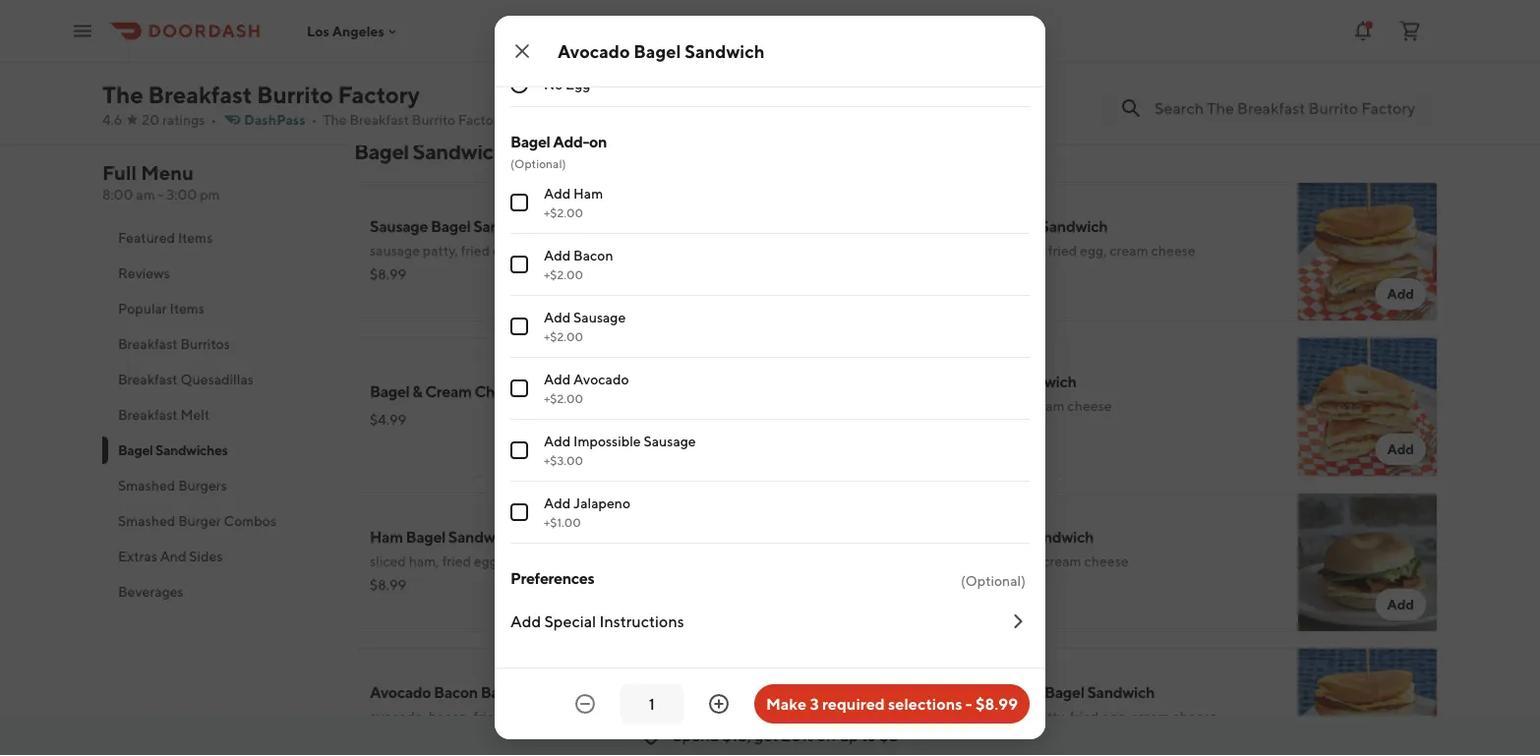 Task type: describe. For each thing, give the bounding box(es) containing it.
sides
[[189, 548, 223, 565]]

0 items, open order cart image
[[1399, 19, 1422, 43]]

egg for no egg
[[566, 76, 591, 92]]

sliced
[[370, 553, 406, 570]]

on
[[589, 132, 607, 151]]

+$3.00
[[544, 453, 583, 467]]

angeles
[[332, 23, 384, 39]]

avocado for avocado bacon bagel sandwich avocado, bacon, fried egg, cream cheese
[[370, 683, 431, 702]]

sandwich for avocado bagel sandwich
[[685, 40, 765, 61]]

cheese
[[475, 382, 527, 401]]

0 vertical spatial burrito
[[257, 80, 333, 108]]

3
[[810, 695, 819, 714]]

combos
[[224, 513, 276, 529]]

instructions
[[599, 612, 684, 631]]

ham,
[[409, 553, 439, 570]]

20
[[142, 112, 159, 128]]

required
[[528, 3, 577, 17]]

up
[[840, 726, 859, 745]]

special
[[544, 612, 596, 631]]

- for menu
[[158, 186, 164, 203]]

0 vertical spatial factory
[[338, 80, 420, 108]]

add inside add ham +$2.00
[[544, 185, 571, 202]]

extras and sides button
[[102, 539, 330, 574]]

add bacon +$2.00
[[544, 247, 613, 281]]

dashpass
[[244, 112, 306, 128]]

and
[[160, 548, 186, 565]]

1 vertical spatial impossible
[[920, 242, 987, 259]]

breakfast burritos
[[118, 336, 230, 352]]

breakfast melt button
[[102, 397, 330, 433]]

bagel inside "avocado bacon bagel sandwich avocado, bacon, fried egg, cream cheese"
[[481, 683, 521, 702]]

• select 1
[[581, 3, 630, 17]]

sausage inside avocado sausage bagel sandwich avocado, sausage patty, fried egg, cream cheese $10.99
[[979, 709, 1029, 725]]

sausage,
[[990, 242, 1046, 259]]

decrease quantity by 1 image
[[573, 692, 597, 716]]

bagel add-on group
[[510, 131, 1030, 544]]

reviews button
[[102, 256, 330, 291]]

avocado inside "add avocado +$2.00"
[[574, 371, 629, 388]]

breakfast melt
[[118, 407, 210, 423]]

sausage inside 'add sausage +$2.00'
[[574, 309, 626, 326]]

featured
[[118, 230, 175, 246]]

breakfast for burritos
[[118, 336, 178, 352]]

burger
[[178, 513, 221, 529]]

breakfast quesadillas
[[118, 371, 254, 388]]

no
[[544, 76, 563, 92]]

extras and sides
[[118, 548, 223, 565]]

fried inside ham bagel sandwich sliced ham, fried egg, cream cheese $8.99
[[442, 553, 471, 570]]

bagel inside sausage bagel sandwich sausage patty, fried egg, cream cheese $8.99
[[431, 217, 471, 236]]

sandwich for sausage bagel sandwich sausage patty, fried egg, cream cheese $8.99
[[473, 217, 541, 236]]

make
[[766, 695, 807, 714]]

fried egg
[[544, 32, 604, 48]]

+$2.00 for sausage
[[544, 330, 583, 343]]

bagel inside bagel add-on (optional)
[[510, 132, 550, 151]]

los angeles
[[307, 23, 384, 39]]

fried inside "avocado bacon bagel sandwich avocado, bacon, fried egg, cream cheese"
[[474, 709, 503, 725]]

add inside 'add sausage +$2.00'
[[544, 309, 571, 326]]

los angeles button
[[307, 23, 400, 39]]

ham bagel sandwich image
[[749, 493, 888, 632]]

smashed for smashed burgers
[[118, 478, 175, 494]]

sausage inside sausage bagel sandwich sausage patty, fried egg, cream cheese $8.99
[[370, 242, 420, 259]]

burritos
[[180, 336, 230, 352]]

(optional) inside bagel add-on (optional)
[[510, 156, 566, 170]]

8:00
[[102, 186, 133, 203]]

No Egg radio
[[510, 76, 528, 93]]

fried inside impossible bagel sandwich impossible sausage, fried egg, cream cheese
[[1048, 242, 1077, 259]]

&
[[412, 382, 422, 401]]

$15,
[[722, 726, 751, 745]]

add button for bacon bagel sandwich
[[1375, 434, 1426, 465]]

bacon bagel sandwich image
[[1298, 337, 1438, 477]]

quesadillas
[[180, 371, 254, 388]]

avocado sausage bagel sandwich image
[[1298, 648, 1438, 755]]

breakfast for quesadillas
[[118, 371, 178, 388]]

bacon, inside "avocado bacon bagel sandwich avocado, bacon, fried egg, cream cheese"
[[429, 709, 471, 725]]

add button for avocado bagel sandwich
[[1375, 589, 1426, 621]]

cream inside avocado bagel sandwich avocado, fried egg, cream cheese
[[1043, 553, 1082, 570]]

egg, inside avocado sausage bagel sandwich avocado, sausage patty, fried egg, cream cheese $10.99
[[1102, 709, 1129, 725]]

add inside add bacon +$2.00
[[544, 247, 571, 264]]

20 ratings •
[[142, 112, 217, 128]]

impossible inside add impossible sausage +$3.00
[[574, 433, 641, 450]]

spend
[[673, 726, 719, 745]]

ham bagel sandwich sliced ham, fried egg, cream cheese $8.99
[[370, 528, 590, 593]]

popular
[[118, 300, 167, 317]]

1 vertical spatial factory
[[458, 112, 505, 128]]

cream inside "bacon bagel sandwich bacon, fried egg, cream cheese $8.99"
[[1026, 398, 1065, 414]]

fried inside "bacon bagel sandwich bacon, fried egg, cream cheese $8.99"
[[964, 398, 994, 414]]

ham inside add ham +$2.00
[[574, 185, 603, 202]]

ham inside ham bagel sandwich sliced ham, fried egg, cream cheese $8.99
[[370, 528, 403, 546]]

make 3 required selections - $8.99 button
[[754, 685, 1030, 724]]

$10.99
[[920, 732, 963, 749]]

open menu image
[[71, 19, 94, 43]]

popular items
[[118, 300, 205, 317]]

egg, inside "bacon bagel sandwich bacon, fried egg, cream cheese $8.99"
[[996, 398, 1023, 414]]

beverages button
[[102, 574, 330, 610]]

egg, inside "avocado bacon bagel sandwich avocado, bacon, fried egg, cream cheese"
[[506, 709, 533, 725]]

+$1.00
[[544, 515, 581, 529]]

cheese inside avocado sausage bagel sandwich avocado, sausage patty, fried egg, cream cheese $10.99
[[1173, 709, 1217, 725]]

bagel add-on (optional)
[[510, 132, 607, 170]]

required
[[822, 695, 885, 714]]

sandwich for bacon bagel sandwich bacon, fried egg, cream cheese $8.99
[[1009, 372, 1077, 391]]

notification bell image
[[1351, 19, 1375, 43]]

group inside avocado bagel sandwich dialog
[[510, 0, 1030, 107]]

egg, inside avocado bagel sandwich avocado, fried egg, cream cheese
[[1013, 553, 1040, 570]]

bacon for +$2.00
[[574, 247, 613, 264]]

0 horizontal spatial •
[[211, 112, 217, 128]]

sandwich inside avocado sausage bagel sandwich avocado, sausage patty, fried egg, cream cheese $10.99
[[1087, 683, 1155, 702]]

sandwich inside "avocado bacon bagel sandwich avocado, bacon, fried egg, cream cheese"
[[523, 683, 591, 702]]

avocado bagel sandwich dialog
[[495, 0, 1046, 740]]

popular items button
[[102, 291, 330, 327]]

add ham +$2.00
[[544, 185, 603, 219]]

selections
[[888, 695, 962, 714]]

1 vertical spatial (optional)
[[961, 573, 1026, 589]]

$4.99
[[370, 412, 406, 428]]

cream inside avocado sausage bagel sandwich avocado, sausage patty, fried egg, cream cheese $10.99
[[1131, 709, 1170, 725]]

1
[[626, 3, 630, 17]]

- for 3
[[966, 695, 972, 714]]

sausage inside sausage bagel sandwich sausage patty, fried egg, cream cheese $8.99
[[370, 217, 428, 236]]

bacon, inside "bacon bagel sandwich bacon, fried egg, cream cheese $8.99"
[[920, 398, 962, 414]]

avocado bagel sandwich
[[558, 40, 765, 61]]

Item Search search field
[[1155, 97, 1422, 119]]

cream inside sausage bagel sandwich sausage patty, fried egg, cream cheese $8.99
[[523, 242, 561, 259]]

avocado, for avocado bacon bagel sandwich
[[370, 709, 426, 725]]

am
[[136, 186, 155, 203]]

Fried Egg radio
[[510, 31, 528, 49]]

bacon bagel sandwich bacon, fried egg, cream cheese $8.99
[[920, 372, 1112, 438]]

bagel inside "bacon bagel sandwich bacon, fried egg, cream cheese $8.99"
[[966, 372, 1006, 391]]

$5
[[880, 726, 899, 745]]

add-
[[553, 132, 589, 151]]

0 horizontal spatial bagel sandwiches
[[118, 442, 228, 458]]

items for popular items
[[170, 300, 205, 317]]

sausage inside add impossible sausage +$3.00
[[644, 433, 696, 450]]

egg, inside ham bagel sandwich sliced ham, fried egg, cream cheese $8.99
[[474, 553, 501, 570]]

sandwich for avocado bagel sandwich avocado, fried egg, cream cheese
[[1026, 528, 1094, 546]]

bagel & cream cheese
[[370, 382, 527, 401]]

smashed burgers
[[118, 478, 227, 494]]

bagel inside ham bagel sandwich sliced ham, fried egg, cream cheese $8.99
[[406, 528, 446, 546]]

add special instructions button
[[510, 595, 1030, 648]]

dashpass •
[[244, 112, 317, 128]]

featured items
[[118, 230, 213, 246]]

fried
[[544, 32, 577, 48]]

4.6
[[102, 112, 122, 128]]

featured items button
[[102, 220, 330, 256]]

0 vertical spatial bagel sandwiches
[[354, 139, 527, 164]]

• inside group
[[581, 3, 586, 17]]

fried inside avocado bagel sandwich avocado, fried egg, cream cheese
[[981, 553, 1010, 570]]

items for featured items
[[178, 230, 213, 246]]



Task type: vqa. For each thing, say whether or not it's contained in the screenshot.
the left Yams
no



Task type: locate. For each thing, give the bounding box(es) containing it.
1 vertical spatial sandwiches
[[155, 442, 228, 458]]

to
[[862, 726, 877, 745]]

sausage bagel sandwich sausage patty, fried egg, cream cheese $8.99
[[370, 217, 608, 282]]

$8.99 inside sausage bagel sandwich sausage patty, fried egg, cream cheese $8.99
[[370, 266, 406, 282]]

sausage
[[370, 242, 420, 259], [979, 709, 1029, 725]]

2 smashed from the top
[[118, 513, 175, 529]]

0 horizontal spatial the
[[102, 80, 143, 108]]

items up breakfast burritos
[[170, 300, 205, 317]]

breakfast for melt
[[118, 407, 178, 423]]

0 horizontal spatial patty,
[[423, 242, 458, 259]]

1 smashed from the top
[[118, 478, 175, 494]]

• right ratings
[[211, 112, 217, 128]]

avocado inside avocado bagel sandwich avocado, fried egg, cream cheese
[[920, 528, 981, 546]]

1 vertical spatial patty,
[[1032, 709, 1067, 725]]

full
[[102, 161, 137, 184]]

0 vertical spatial bacon
[[574, 247, 613, 264]]

sandwich inside ham bagel sandwich sliced ham, fried egg, cream cheese $8.99
[[448, 528, 516, 546]]

-
[[158, 186, 164, 203], [966, 695, 972, 714]]

0 horizontal spatial bacon
[[434, 683, 478, 702]]

add inside add jalapeno +$1.00
[[544, 495, 571, 511]]

the right dashpass •
[[323, 112, 347, 128]]

1 horizontal spatial bagel sandwiches
[[354, 139, 527, 164]]

2 vertical spatial impossible
[[574, 433, 641, 450]]

bagel inside avocado sausage bagel sandwich avocado, sausage patty, fried egg, cream cheese $10.99
[[1045, 683, 1085, 702]]

avocado inside "avocado bacon bagel sandwich avocado, bacon, fried egg, cream cheese"
[[370, 683, 431, 702]]

+$2.00 up 'add sausage +$2.00' at top
[[544, 268, 583, 281]]

breakfast melt image
[[749, 0, 888, 97]]

impossible up +$3.00
[[574, 433, 641, 450]]

add jalapeno +$1.00
[[544, 495, 631, 529]]

sandwich inside impossible bagel sandwich impossible sausage, fried egg, cream cheese
[[1040, 217, 1108, 236]]

2 avocado, from the left
[[920, 709, 976, 725]]

• left select
[[581, 3, 586, 17]]

cheese inside "bacon bagel sandwich bacon, fried egg, cream cheese $8.99"
[[1068, 398, 1112, 414]]

+$2.00 inside 'add sausage +$2.00'
[[544, 330, 583, 343]]

0 horizontal spatial -
[[158, 186, 164, 203]]

impossible bagel sandwich image
[[1298, 182, 1438, 322]]

egg, inside sausage bagel sandwich sausage patty, fried egg, cream cheese $8.99
[[493, 242, 520, 259]]

+$2.00 for avocado
[[544, 391, 583, 405]]

0 vertical spatial patty,
[[423, 242, 458, 259]]

1 vertical spatial ham
[[370, 528, 403, 546]]

+$2.00 for ham
[[544, 206, 583, 219]]

+$2.00 up "add avocado +$2.00"
[[544, 330, 583, 343]]

+$2.00 up add bacon +$2.00 on the top of the page
[[544, 206, 583, 219]]

the
[[102, 80, 143, 108], [323, 112, 347, 128]]

1 horizontal spatial the
[[323, 112, 347, 128]]

1 horizontal spatial factory
[[458, 112, 505, 128]]

bagel inside impossible bagel sandwich impossible sausage, fried egg, cream cheese
[[998, 217, 1037, 236]]

egg, inside impossible bagel sandwich impossible sausage, fried egg, cream cheese
[[1080, 242, 1107, 259]]

1 vertical spatial smashed
[[118, 513, 175, 529]]

1 vertical spatial egg
[[566, 76, 591, 92]]

0 horizontal spatial sandwiches
[[155, 442, 228, 458]]

the breakfast burrito factory down $5.99
[[323, 112, 505, 128]]

group containing fried egg
[[510, 0, 1030, 107]]

impossible left sausage,
[[920, 242, 987, 259]]

egg,
[[493, 242, 520, 259], [1080, 242, 1107, 259], [996, 398, 1023, 414], [474, 553, 501, 570], [1013, 553, 1040, 570], [506, 709, 533, 725], [1102, 709, 1129, 725]]

sausage bagel sandwich image
[[749, 182, 888, 322]]

smashed burgers button
[[102, 468, 330, 504]]

fried inside avocado sausage bagel sandwich avocado, sausage patty, fried egg, cream cheese $10.99
[[1070, 709, 1099, 725]]

1 horizontal spatial avocado,
[[920, 709, 976, 725]]

1 horizontal spatial •
[[311, 112, 317, 128]]

impossible up sausage,
[[920, 217, 995, 236]]

ham
[[574, 185, 603, 202], [370, 528, 403, 546]]

$8.99
[[370, 266, 406, 282], [920, 421, 956, 438], [370, 577, 406, 593], [976, 695, 1018, 714]]

0 horizontal spatial avocado,
[[370, 709, 426, 725]]

0 horizontal spatial bacon,
[[429, 709, 471, 725]]

avocado sausage bagel sandwich avocado, sausage patty, fried egg, cream cheese $10.99
[[920, 683, 1217, 749]]

smashed inside button
[[118, 513, 175, 529]]

patty,
[[423, 242, 458, 259], [1032, 709, 1067, 725]]

close avocado bagel sandwich image
[[510, 39, 534, 63]]

burgers
[[178, 478, 227, 494]]

breakfast up breakfast melt
[[118, 371, 178, 388]]

add sausage +$2.00
[[544, 309, 626, 343]]

avocado inside avocado sausage bagel sandwich avocado, sausage patty, fried egg, cream cheese $10.99
[[920, 683, 981, 702]]

0 vertical spatial sausage
[[370, 242, 420, 259]]

avocado,
[[370, 709, 426, 725], [920, 709, 976, 725]]

0 horizontal spatial burrito
[[257, 80, 333, 108]]

1 +$2.00 from the top
[[544, 206, 583, 219]]

0 horizontal spatial sausage
[[370, 242, 420, 259]]

2 horizontal spatial •
[[581, 3, 586, 17]]

bacon inside "bacon bagel sandwich bacon, fried egg, cream cheese $8.99"
[[920, 372, 964, 391]]

jalapeno
[[574, 495, 631, 511]]

- inside button
[[966, 695, 972, 714]]

1 horizontal spatial (optional)
[[961, 573, 1026, 589]]

avocado, inside "avocado bacon bagel sandwich avocado, bacon, fried egg, cream cheese"
[[370, 709, 426, 725]]

pm
[[200, 186, 220, 203]]

1 horizontal spatial ham
[[574, 185, 603, 202]]

1 vertical spatial bagel sandwiches
[[118, 442, 228, 458]]

ham down bagel add-on (optional)
[[574, 185, 603, 202]]

cheese inside sausage bagel sandwich sausage patty, fried egg, cream cheese $8.99
[[564, 242, 608, 259]]

1 horizontal spatial sausage
[[979, 709, 1029, 725]]

• right dashpass
[[311, 112, 317, 128]]

0 vertical spatial ham
[[574, 185, 603, 202]]

add button
[[826, 278, 876, 310], [1375, 278, 1426, 310], [1375, 434, 1426, 465], [1375, 589, 1426, 621]]

2 +$2.00 from the top
[[544, 268, 583, 281]]

make 3 required selections - $8.99
[[766, 695, 1018, 714]]

the breakfast burrito factory up dashpass
[[102, 80, 420, 108]]

1 horizontal spatial bacon
[[574, 247, 613, 264]]

preferences
[[510, 569, 594, 588]]

+$2.00 inside add ham +$2.00
[[544, 206, 583, 219]]

breakfast up ratings
[[148, 80, 252, 108]]

bacon for bagel
[[434, 683, 478, 702]]

sandwich for impossible bagel sandwich impossible sausage, fried egg, cream cheese
[[1040, 217, 1108, 236]]

bacon inside "avocado bacon bagel sandwich avocado, bacon, fried egg, cream cheese"
[[434, 683, 478, 702]]

beverages
[[118, 584, 184, 600]]

smashed burger combos button
[[102, 504, 330, 539]]

select
[[589, 3, 623, 17]]

0 vertical spatial impossible
[[920, 217, 995, 236]]

+$2.00 for bacon
[[544, 268, 583, 281]]

get
[[755, 726, 778, 745]]

smashed left 'burgers' on the left bottom of page
[[118, 478, 175, 494]]

egg for fried egg
[[579, 32, 604, 48]]

full menu 8:00 am - 3:00 pm
[[102, 161, 220, 203]]

burrito
[[257, 80, 333, 108], [412, 112, 455, 128]]

avocado bacon bagel sandwich avocado, bacon, fried egg, cream cheese
[[370, 683, 621, 725]]

egg right no
[[566, 76, 591, 92]]

1 horizontal spatial bacon,
[[920, 398, 962, 414]]

add button for sausage bagel sandwich
[[826, 278, 876, 310]]

add inside "add avocado +$2.00"
[[544, 371, 571, 388]]

- inside full menu 8:00 am - 3:00 pm
[[158, 186, 164, 203]]

cream inside impossible bagel sandwich impossible sausage, fried egg, cream cheese
[[1110, 242, 1149, 259]]

add button for impossible bagel sandwich
[[1375, 278, 1426, 310]]

smashed for smashed burger combos
[[118, 513, 175, 529]]

0 vertical spatial (optional)
[[510, 156, 566, 170]]

smashed burger combos
[[118, 513, 276, 529]]

2 vertical spatial bacon
[[434, 683, 478, 702]]

los
[[307, 23, 329, 39]]

- right am on the left top of page
[[158, 186, 164, 203]]

the breakfast burrito factory
[[102, 80, 420, 108], [323, 112, 505, 128]]

impossible bagel sandwich impossible sausage, fried egg, cream cheese
[[920, 217, 1196, 259]]

0 vertical spatial items
[[178, 230, 213, 246]]

1 horizontal spatial patty,
[[1032, 709, 1067, 725]]

bagel & cream cheese image
[[749, 337, 888, 477]]

3 +$2.00 from the top
[[544, 330, 583, 343]]

$5.99
[[370, 32, 407, 48]]

add avocado +$2.00
[[544, 371, 629, 405]]

0 vertical spatial bacon,
[[920, 398, 962, 414]]

avocado,
[[920, 553, 979, 570]]

0 vertical spatial egg
[[579, 32, 604, 48]]

the up 4.6
[[102, 80, 143, 108]]

sandwiches down no egg radio
[[413, 139, 527, 164]]

sandwich inside "bacon bagel sandwich bacon, fried egg, cream cheese $8.99"
[[1009, 372, 1077, 391]]

bagel sandwiches
[[354, 139, 527, 164], [118, 442, 228, 458]]

group
[[510, 0, 1030, 107]]

cream inside ham bagel sandwich sliced ham, fried egg, cream cheese $8.99
[[504, 553, 542, 570]]

cheese
[[564, 242, 608, 259], [1151, 242, 1196, 259], [1068, 398, 1112, 414], [545, 553, 590, 570], [1084, 553, 1129, 570], [577, 709, 621, 725], [1173, 709, 1217, 725]]

impossible
[[920, 217, 995, 236], [920, 242, 987, 259], [574, 433, 641, 450]]

20%
[[782, 726, 814, 745]]

patty, inside avocado sausage bagel sandwich avocado, sausage patty, fried egg, cream cheese $10.99
[[1032, 709, 1067, 725]]

sandwiches down melt
[[155, 442, 228, 458]]

cheese inside "avocado bacon bagel sandwich avocado, bacon, fried egg, cream cheese"
[[577, 709, 621, 725]]

spend $15, get 20% off up to $5
[[673, 726, 899, 745]]

bacon inside add bacon +$2.00
[[574, 247, 613, 264]]

+$2.00 inside add bacon +$2.00
[[544, 268, 583, 281]]

0 horizontal spatial ham
[[370, 528, 403, 546]]

avocado bacon bagel sandwich image
[[749, 648, 888, 755]]

items up reviews button on the left top
[[178, 230, 213, 246]]

increase quantity by 1 image
[[707, 692, 731, 716]]

0 vertical spatial smashed
[[118, 478, 175, 494]]

add inside add impossible sausage +$3.00
[[544, 433, 571, 450]]

sandwiches
[[413, 139, 527, 164], [155, 442, 228, 458]]

breakfast left melt
[[118, 407, 178, 423]]

1 vertical spatial bacon,
[[429, 709, 471, 725]]

avocado for avocado bagel sandwich
[[558, 40, 630, 61]]

+$2.00 inside "add avocado +$2.00"
[[544, 391, 583, 405]]

•
[[581, 3, 586, 17], [211, 112, 217, 128], [311, 112, 317, 128]]

1 vertical spatial bacon
[[920, 372, 964, 391]]

3:00
[[167, 186, 197, 203]]

sandwich for ham bagel sandwich sliced ham, fried egg, cream cheese $8.99
[[448, 528, 516, 546]]

+$2.00
[[544, 206, 583, 219], [544, 268, 583, 281], [544, 330, 583, 343], [544, 391, 583, 405]]

1 vertical spatial the
[[323, 112, 347, 128]]

1 avocado, from the left
[[370, 709, 426, 725]]

$8.99 inside "bacon bagel sandwich bacon, fried egg, cream cheese $8.99"
[[920, 421, 956, 438]]

fried
[[461, 242, 490, 259], [1048, 242, 1077, 259], [964, 398, 994, 414], [442, 553, 471, 570], [981, 553, 1010, 570], [474, 709, 503, 725], [1070, 709, 1099, 725]]

breakfast down the popular
[[118, 336, 178, 352]]

Current quantity is 1 number field
[[632, 693, 672, 715]]

$8.99 inside ham bagel sandwich sliced ham, fried egg, cream cheese $8.99
[[370, 577, 406, 593]]

avocado bagel sandwich avocado, fried egg, cream cheese
[[920, 528, 1129, 570]]

avocado, inside avocado sausage bagel sandwich avocado, sausage patty, fried egg, cream cheese $10.99
[[920, 709, 976, 725]]

1 vertical spatial the breakfast burrito factory
[[323, 112, 505, 128]]

bacon,
[[920, 398, 962, 414], [429, 709, 471, 725]]

1 horizontal spatial sandwiches
[[413, 139, 527, 164]]

extras
[[118, 548, 157, 565]]

no egg
[[544, 76, 591, 92]]

(optional) down add-
[[510, 156, 566, 170]]

breakfast
[[148, 80, 252, 108], [350, 112, 409, 128], [118, 336, 178, 352], [118, 371, 178, 388], [118, 407, 178, 423]]

smashed up extras
[[118, 513, 175, 529]]

sandwich inside sausage bagel sandwich sausage patty, fried egg, cream cheese $8.99
[[473, 217, 541, 236]]

fried inside sausage bagel sandwich sausage patty, fried egg, cream cheese $8.99
[[461, 242, 490, 259]]

bagel inside avocado bagel sandwich avocado, fried egg, cream cheese
[[984, 528, 1024, 546]]

add impossible sausage +$3.00
[[544, 433, 696, 467]]

patty, inside sausage bagel sandwich sausage patty, fried egg, cream cheese $8.99
[[423, 242, 458, 259]]

melt
[[180, 407, 210, 423]]

egg right fried
[[579, 32, 604, 48]]

1 horizontal spatial -
[[966, 695, 972, 714]]

4 +$2.00 from the top
[[544, 391, 583, 405]]

0 vertical spatial the
[[102, 80, 143, 108]]

0 horizontal spatial (optional)
[[510, 156, 566, 170]]

bacon
[[574, 247, 613, 264], [920, 372, 964, 391], [434, 683, 478, 702]]

avocado bagel sandwich image
[[1298, 493, 1438, 632]]

off
[[817, 726, 837, 745]]

breakfast down $5.99
[[350, 112, 409, 128]]

sandwich inside avocado bagel sandwich avocado, fried egg, cream cheese
[[1026, 528, 1094, 546]]

cream inside "avocado bacon bagel sandwich avocado, bacon, fried egg, cream cheese"
[[535, 709, 574, 725]]

breakfast quesadillas button
[[102, 362, 330, 397]]

0 vertical spatial sandwiches
[[413, 139, 527, 164]]

add special instructions
[[510, 612, 684, 631]]

0 horizontal spatial factory
[[338, 80, 420, 108]]

avocado for avocado sausage bagel sandwich avocado, sausage patty, fried egg, cream cheese $10.99
[[920, 683, 981, 702]]

cheese inside impossible bagel sandwich impossible sausage, fried egg, cream cheese
[[1151, 242, 1196, 259]]

1 vertical spatial burrito
[[412, 112, 455, 128]]

1 vertical spatial sausage
[[979, 709, 1029, 725]]

sandwich
[[685, 40, 765, 61], [473, 217, 541, 236], [1040, 217, 1108, 236], [1009, 372, 1077, 391], [448, 528, 516, 546], [1026, 528, 1094, 546], [523, 683, 591, 702], [1087, 683, 1155, 702]]

(optional)
[[510, 156, 566, 170], [961, 573, 1026, 589]]

0 vertical spatial the breakfast burrito factory
[[102, 80, 420, 108]]

breakfast inside button
[[118, 371, 178, 388]]

- right selections
[[966, 695, 972, 714]]

egg
[[579, 32, 604, 48], [566, 76, 591, 92]]

None checkbox
[[510, 194, 528, 211], [510, 256, 528, 273], [510, 442, 528, 459], [510, 194, 528, 211], [510, 256, 528, 273], [510, 442, 528, 459]]

sausage inside avocado sausage bagel sandwich avocado, sausage patty, fried egg, cream cheese $10.99
[[984, 683, 1042, 702]]

(optional) down avocado bagel sandwich avocado, fried egg, cream cheese
[[961, 573, 1026, 589]]

0 vertical spatial -
[[158, 186, 164, 203]]

breakfast burritos button
[[102, 327, 330, 362]]

$8.99 inside button
[[976, 695, 1018, 714]]

1 vertical spatial items
[[170, 300, 205, 317]]

avocado, for avocado sausage bagel sandwich
[[920, 709, 976, 725]]

avocado for avocado bagel sandwich avocado, fried egg, cream cheese
[[920, 528, 981, 546]]

cheese inside avocado bagel sandwich avocado, fried egg, cream cheese
[[1084, 553, 1129, 570]]

smashed inside button
[[118, 478, 175, 494]]

cheese inside ham bagel sandwich sliced ham, fried egg, cream cheese $8.99
[[545, 553, 590, 570]]

ham up sliced
[[370, 528, 403, 546]]

cream
[[425, 382, 472, 401]]

+$2.00 up +$3.00
[[544, 391, 583, 405]]

1 vertical spatial -
[[966, 695, 972, 714]]

cream
[[523, 242, 561, 259], [1110, 242, 1149, 259], [1026, 398, 1065, 414], [504, 553, 542, 570], [1043, 553, 1082, 570], [535, 709, 574, 725], [1131, 709, 1170, 725]]

1 horizontal spatial burrito
[[412, 112, 455, 128]]

ratings
[[162, 112, 205, 128]]

2 horizontal spatial bacon
[[920, 372, 964, 391]]

sandwich inside dialog
[[685, 40, 765, 61]]

None checkbox
[[510, 318, 528, 335], [510, 380, 528, 397], [510, 504, 528, 521], [510, 318, 528, 335], [510, 380, 528, 397], [510, 504, 528, 521]]



